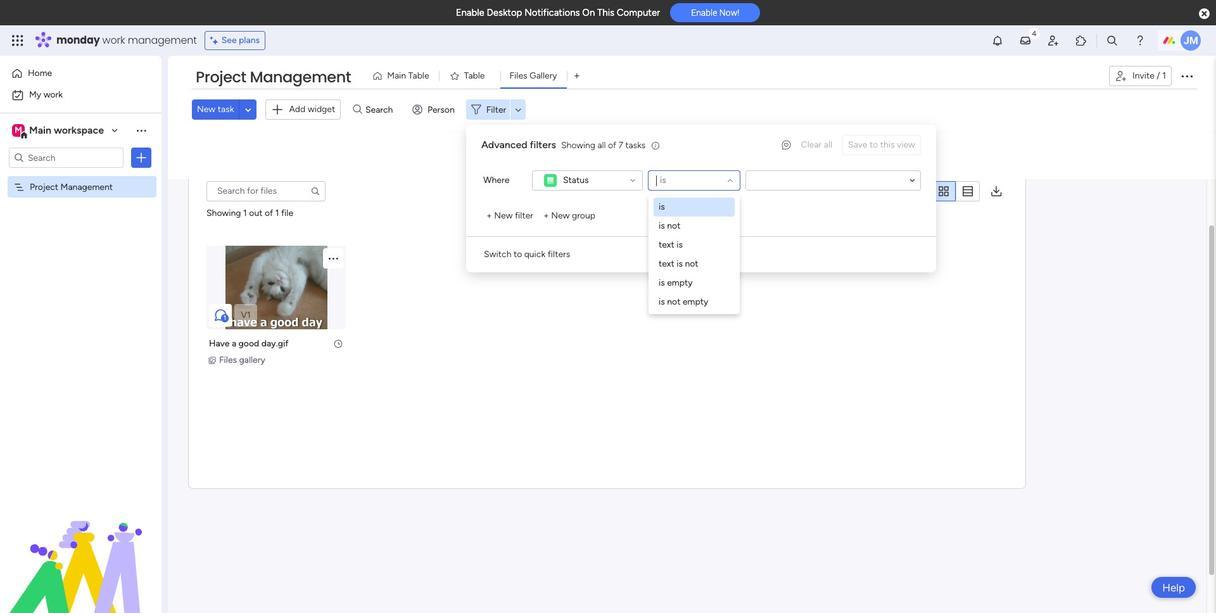 Task type: describe. For each thing, give the bounding box(es) containing it.
1 vertical spatial empty
[[683, 297, 709, 307]]

switch
[[484, 249, 512, 260]]

project inside 'field'
[[196, 67, 246, 87]]

1 left "out"
[[243, 208, 247, 219]]

lottie animation image
[[0, 485, 162, 613]]

search image
[[310, 186, 321, 196]]

new for + new filter
[[494, 210, 513, 221]]

out
[[249, 208, 263, 219]]

1 left the file
[[275, 208, 279, 219]]

update feed image
[[1020, 34, 1032, 47]]

+ new filter
[[487, 210, 534, 221]]

workspace image
[[12, 124, 25, 137]]

clear all
[[801, 139, 833, 150]]

dapulse close image
[[1199, 8, 1210, 20]]

Search field
[[362, 101, 400, 119]]

add widget
[[289, 104, 335, 115]]

project inside list box
[[30, 181, 58, 192]]

1 inside button
[[1163, 70, 1167, 81]]

is not empty
[[659, 297, 709, 307]]

invite / 1 button
[[1109, 66, 1172, 86]]

Search for files search field
[[207, 181, 326, 201]]

text for text is
[[659, 240, 675, 250]]

files gallery
[[219, 355, 265, 366]]

monday work management
[[56, 33, 197, 48]]

notifications image
[[992, 34, 1004, 47]]

not for text is not
[[685, 259, 699, 269]]

filter button
[[466, 100, 526, 120]]

/
[[1157, 70, 1161, 81]]

of inside 'main content'
[[265, 208, 273, 219]]

0 vertical spatial filters
[[530, 139, 556, 151]]

main for main table
[[387, 70, 406, 81]]

+ new group
[[544, 210, 596, 221]]

to for save
[[870, 139, 878, 150]]

day.gif
[[262, 338, 289, 349]]

project management inside project management 'field'
[[196, 67, 351, 87]]

desktop
[[487, 7, 522, 18]]

see plans button
[[204, 31, 266, 50]]

showing inside advanced filters showing all of 7 tasks
[[561, 140, 596, 150]]

new task
[[197, 104, 234, 115]]

where
[[483, 175, 510, 186]]

quick
[[524, 249, 546, 260]]

work for my
[[44, 89, 63, 100]]

files gallery button
[[500, 66, 567, 86]]

invite / 1
[[1133, 70, 1167, 81]]

of inside advanced filters showing all of 7 tasks
[[608, 140, 617, 150]]

+ for + new group
[[544, 210, 549, 221]]

my work option
[[8, 85, 154, 105]]

v2 search image
[[353, 103, 362, 117]]

view
[[897, 139, 916, 150]]

a
[[232, 338, 236, 349]]

all inside button
[[824, 139, 833, 150]]

1 vertical spatial options image
[[135, 151, 148, 164]]

files for files gallery
[[219, 355, 237, 366]]

task
[[218, 104, 234, 115]]

all inside advanced filters showing all of 7 tasks
[[598, 140, 606, 150]]

person button
[[407, 100, 462, 120]]

workspace options image
[[135, 124, 148, 137]]

lottie animation element
[[0, 485, 162, 613]]

main content containing showing 1 out of 1 file
[[168, 124, 1217, 613]]

gallery layout group
[[932, 181, 980, 201]]

files for files gallery
[[510, 70, 528, 81]]

clear all button
[[796, 135, 838, 155]]

have
[[209, 338, 230, 349]]

files gallery
[[510, 70, 557, 81]]

2 vertical spatial not
[[667, 297, 681, 307]]

filter
[[486, 104, 506, 115]]

add widget button
[[266, 99, 341, 120]]

advanced filters showing all of 7 tasks
[[482, 139, 646, 151]]

clear
[[801, 139, 822, 150]]

project management list box
[[0, 173, 162, 368]]

widget
[[308, 104, 335, 115]]

computer
[[617, 7, 660, 18]]

v1
[[241, 310, 251, 321]]

4 image
[[1029, 26, 1040, 40]]

gallery
[[530, 70, 557, 81]]

main table button
[[368, 66, 439, 86]]

+ new group button
[[539, 206, 601, 226]]

home link
[[8, 63, 154, 84]]

enable for enable now!
[[691, 8, 718, 18]]

file
[[281, 208, 293, 219]]

+ new filter button
[[482, 206, 539, 226]]

good
[[239, 338, 259, 349]]

is is not
[[659, 201, 681, 231]]

switch to quick filters
[[484, 249, 570, 260]]

person
[[428, 104, 455, 115]]

main table
[[387, 70, 429, 81]]

enable for enable desktop notifications on this computer
[[456, 7, 485, 18]]

save to this view
[[848, 139, 916, 150]]

management
[[128, 33, 197, 48]]

angle down image
[[245, 105, 251, 115]]

tasks
[[626, 140, 646, 150]]

Project Management field
[[193, 67, 354, 88]]



Task type: vqa. For each thing, say whether or not it's contained in the screenshot.
v2 status image
no



Task type: locate. For each thing, give the bounding box(es) containing it.
0 vertical spatial text
[[659, 240, 675, 250]]

table inside main table "button"
[[408, 70, 429, 81]]

management
[[250, 67, 351, 87], [61, 181, 113, 192]]

all
[[824, 139, 833, 150], [598, 140, 606, 150]]

new task button
[[192, 100, 239, 120]]

0 horizontal spatial options image
[[135, 151, 148, 164]]

1 horizontal spatial of
[[608, 140, 617, 150]]

enable left desktop
[[456, 7, 485, 18]]

work right the my
[[44, 89, 63, 100]]

options image down workspace options 'image' at top
[[135, 151, 148, 164]]

filters right advanced
[[530, 139, 556, 151]]

new left filter on the left top of the page
[[494, 210, 513, 221]]

text
[[659, 240, 675, 250], [659, 259, 675, 269]]

of left 7
[[608, 140, 617, 150]]

0 horizontal spatial work
[[44, 89, 63, 100]]

project management
[[196, 67, 351, 87], [30, 181, 113, 192]]

main right workspace icon
[[29, 124, 51, 136]]

0 vertical spatial project
[[196, 67, 246, 87]]

my
[[29, 89, 41, 100]]

filters inside button
[[548, 249, 570, 260]]

save to this view button
[[843, 135, 921, 155]]

work
[[102, 33, 125, 48], [44, 89, 63, 100]]

v2 user feedback image
[[782, 138, 791, 152]]

all left 7
[[598, 140, 606, 150]]

invite members image
[[1047, 34, 1060, 47]]

enable now! button
[[671, 3, 761, 22]]

empty down is empty
[[683, 297, 709, 307]]

main
[[387, 70, 406, 81], [29, 124, 51, 136]]

my work link
[[8, 85, 154, 105]]

0 horizontal spatial showing
[[207, 208, 241, 219]]

project up task
[[196, 67, 246, 87]]

new for + new group
[[551, 210, 570, 221]]

main up search field
[[387, 70, 406, 81]]

of right "out"
[[265, 208, 273, 219]]

empty down text is not
[[667, 278, 693, 288]]

text up text is not
[[659, 240, 675, 250]]

to left quick
[[514, 249, 522, 260]]

workspace
[[54, 124, 104, 136]]

0 horizontal spatial enable
[[456, 7, 485, 18]]

+
[[487, 210, 492, 221], [544, 210, 549, 221]]

project management down search in workspace field
[[30, 181, 113, 192]]

0 vertical spatial to
[[870, 139, 878, 150]]

not for is is not
[[667, 221, 681, 231]]

files gallery button
[[207, 354, 269, 368]]

+ right filter on the left top of the page
[[544, 210, 549, 221]]

monday marketplace image
[[1075, 34, 1088, 47]]

1 horizontal spatial new
[[494, 210, 513, 221]]

1 left "v1"
[[224, 314, 226, 322]]

1 horizontal spatial work
[[102, 33, 125, 48]]

text for text is not
[[659, 259, 675, 269]]

work right monday
[[102, 33, 125, 48]]

0 horizontal spatial table
[[408, 70, 429, 81]]

files left gallery
[[510, 70, 528, 81]]

to left this
[[870, 139, 878, 150]]

to inside "button"
[[870, 139, 878, 150]]

is empty
[[659, 278, 693, 288]]

1 vertical spatial text
[[659, 259, 675, 269]]

0 vertical spatial project management
[[196, 67, 351, 87]]

new left group
[[551, 210, 570, 221]]

project management inside project management list box
[[30, 181, 113, 192]]

new
[[197, 104, 216, 115], [494, 210, 513, 221], [551, 210, 570, 221]]

1 horizontal spatial management
[[250, 67, 351, 87]]

0 horizontal spatial management
[[61, 181, 113, 192]]

see
[[222, 35, 237, 46]]

+ for + new filter
[[487, 210, 492, 221]]

not up is empty
[[685, 259, 699, 269]]

+ inside 'button'
[[487, 210, 492, 221]]

0 horizontal spatial project
[[30, 181, 58, 192]]

text is not
[[659, 259, 699, 269]]

showing left "out"
[[207, 208, 241, 219]]

management down search in workspace field
[[61, 181, 113, 192]]

0 vertical spatial files
[[510, 70, 528, 81]]

m
[[15, 125, 22, 136]]

1 horizontal spatial all
[[824, 139, 833, 150]]

jeremy miller image
[[1181, 30, 1201, 51]]

search everything image
[[1106, 34, 1119, 47]]

my work
[[29, 89, 63, 100]]

1 vertical spatial files
[[219, 355, 237, 366]]

0 horizontal spatial main
[[29, 124, 51, 136]]

0 vertical spatial empty
[[667, 278, 693, 288]]

1
[[1163, 70, 1167, 81], [243, 208, 247, 219], [275, 208, 279, 219], [224, 314, 226, 322]]

main content
[[168, 124, 1217, 613]]

Search in workspace field
[[27, 150, 106, 165]]

home
[[28, 68, 52, 79]]

main inside workspace selection 'element'
[[29, 124, 51, 136]]

gallery
[[239, 355, 265, 366]]

None search field
[[207, 181, 326, 201]]

2 text from the top
[[659, 259, 675, 269]]

invite
[[1133, 70, 1155, 81]]

2 all from the left
[[598, 140, 606, 150]]

text is
[[659, 240, 683, 250]]

1 vertical spatial project management
[[30, 181, 113, 192]]

0 vertical spatial not
[[667, 221, 681, 231]]

2 + from the left
[[544, 210, 549, 221]]

1 text from the top
[[659, 240, 675, 250]]

management inside list box
[[61, 181, 113, 192]]

on
[[582, 7, 595, 18]]

project management up the add on the left of page
[[196, 67, 351, 87]]

enable inside enable now! button
[[691, 8, 718, 18]]

1 vertical spatial not
[[685, 259, 699, 269]]

advanced
[[482, 139, 528, 151]]

1 all from the left
[[824, 139, 833, 150]]

project
[[196, 67, 246, 87], [30, 181, 58, 192]]

0 vertical spatial showing
[[561, 140, 596, 150]]

0 horizontal spatial to
[[514, 249, 522, 260]]

table button
[[439, 66, 500, 86]]

plans
[[239, 35, 260, 46]]

1 horizontal spatial enable
[[691, 8, 718, 18]]

1 horizontal spatial project
[[196, 67, 246, 87]]

2 table from the left
[[464, 70, 485, 81]]

1 + from the left
[[487, 210, 492, 221]]

showing up status
[[561, 140, 596, 150]]

work inside option
[[44, 89, 63, 100]]

1 horizontal spatial options image
[[1180, 68, 1195, 84]]

0 vertical spatial management
[[250, 67, 351, 87]]

switch to quick filters button
[[479, 245, 576, 265]]

see plans
[[222, 35, 260, 46]]

main inside "button"
[[387, 70, 406, 81]]

filters right quick
[[548, 249, 570, 260]]

main for main workspace
[[29, 124, 51, 136]]

1 vertical spatial project
[[30, 181, 58, 192]]

0 vertical spatial work
[[102, 33, 125, 48]]

work for monday
[[102, 33, 125, 48]]

save
[[848, 139, 868, 150]]

new inside button
[[551, 210, 570, 221]]

arrow down image
[[511, 102, 526, 117]]

1 horizontal spatial showing
[[561, 140, 596, 150]]

enable left now!
[[691, 8, 718, 18]]

1 vertical spatial filters
[[548, 249, 570, 260]]

enable desktop notifications on this computer
[[456, 7, 660, 18]]

1 horizontal spatial table
[[464, 70, 485, 81]]

+ left filter on the left top of the page
[[487, 210, 492, 221]]

option
[[0, 175, 162, 178]]

1 vertical spatial work
[[44, 89, 63, 100]]

0 vertical spatial options image
[[1180, 68, 1195, 84]]

table inside table button
[[464, 70, 485, 81]]

home option
[[8, 63, 154, 84]]

table
[[408, 70, 429, 81], [464, 70, 485, 81]]

monday
[[56, 33, 100, 48]]

help
[[1163, 581, 1186, 594]]

1 vertical spatial main
[[29, 124, 51, 136]]

download image
[[990, 185, 1003, 197]]

notifications
[[525, 7, 580, 18]]

showing
[[561, 140, 596, 150], [207, 208, 241, 219]]

enable now!
[[691, 8, 740, 18]]

0 vertical spatial of
[[608, 140, 617, 150]]

help button
[[1152, 577, 1196, 598]]

add
[[289, 104, 306, 115]]

this
[[598, 7, 615, 18]]

1 table from the left
[[408, 70, 429, 81]]

status
[[563, 175, 589, 186]]

this
[[881, 139, 895, 150]]

of
[[608, 140, 617, 150], [265, 208, 273, 219]]

main workspace
[[29, 124, 104, 136]]

not up text is
[[667, 221, 681, 231]]

to for switch
[[514, 249, 522, 260]]

table up filter popup button
[[464, 70, 485, 81]]

files down a
[[219, 355, 237, 366]]

1 horizontal spatial to
[[870, 139, 878, 150]]

help image
[[1134, 34, 1147, 47]]

text down text is
[[659, 259, 675, 269]]

1 vertical spatial showing
[[207, 208, 241, 219]]

select product image
[[11, 34, 24, 47]]

options image
[[1180, 68, 1195, 84], [135, 151, 148, 164]]

not
[[667, 221, 681, 231], [685, 259, 699, 269], [667, 297, 681, 307]]

2 horizontal spatial new
[[551, 210, 570, 221]]

empty
[[667, 278, 693, 288], [683, 297, 709, 307]]

is
[[660, 175, 666, 186], [659, 201, 665, 212], [659, 221, 665, 231], [677, 240, 683, 250], [677, 259, 683, 269], [659, 278, 665, 288], [659, 297, 665, 307]]

0 horizontal spatial +
[[487, 210, 492, 221]]

1 horizontal spatial files
[[510, 70, 528, 81]]

workspace selection element
[[12, 123, 106, 139]]

options image right /
[[1180, 68, 1195, 84]]

group
[[572, 210, 596, 221]]

file actions image
[[327, 252, 340, 265]]

new left task
[[197, 104, 216, 115]]

0 horizontal spatial project management
[[30, 181, 113, 192]]

7
[[619, 140, 623, 150]]

now!
[[720, 8, 740, 18]]

1 horizontal spatial main
[[387, 70, 406, 81]]

0 vertical spatial main
[[387, 70, 406, 81]]

to inside button
[[514, 249, 522, 260]]

+ inside button
[[544, 210, 549, 221]]

0 horizontal spatial files
[[219, 355, 237, 366]]

management inside 'field'
[[250, 67, 351, 87]]

1 vertical spatial management
[[61, 181, 113, 192]]

to
[[870, 139, 878, 150], [514, 249, 522, 260]]

enable
[[456, 7, 485, 18], [691, 8, 718, 18]]

1 vertical spatial to
[[514, 249, 522, 260]]

1 horizontal spatial project management
[[196, 67, 351, 87]]

showing 1 out of 1 file
[[207, 208, 293, 219]]

all right clear
[[824, 139, 833, 150]]

files
[[510, 70, 528, 81], [219, 355, 237, 366]]

have a good day.gif
[[209, 338, 289, 349]]

1 right /
[[1163, 70, 1167, 81]]

management up the add on the left of page
[[250, 67, 351, 87]]

0 horizontal spatial new
[[197, 104, 216, 115]]

not down is empty
[[667, 297, 681, 307]]

table up person popup button
[[408, 70, 429, 81]]

add view image
[[574, 71, 580, 81]]

1 vertical spatial of
[[265, 208, 273, 219]]

1 horizontal spatial +
[[544, 210, 549, 221]]

0 horizontal spatial of
[[265, 208, 273, 219]]

project down search in workspace field
[[30, 181, 58, 192]]

0 horizontal spatial all
[[598, 140, 606, 150]]

filter
[[515, 210, 534, 221]]

not inside is is not
[[667, 221, 681, 231]]



